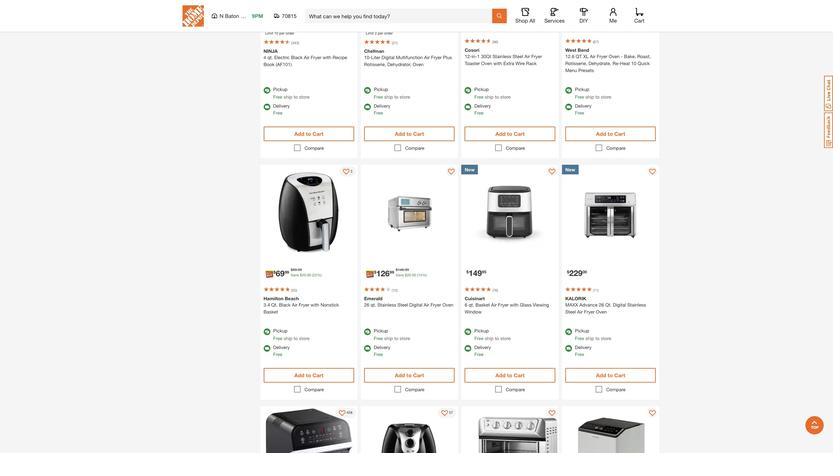 Task type: vqa. For each thing, say whether or not it's contained in the screenshot.
67
yes



Task type: locate. For each thing, give the bounding box(es) containing it.
10 inside west bend 12.6 qt xl air fryer oven - bake, roast, rotisserie, dehydrate, re-heat 10 quick menu presets
[[631, 61, 637, 66]]

10 inside $ limit 10 per order
[[274, 31, 278, 35]]

00 inside '$ 229 00'
[[583, 270, 587, 275]]

10
[[274, 31, 278, 35], [631, 61, 637, 66], [393, 288, 397, 293]]

digital inside chefman 10-liter digital multifunction air fryer plus rotisserie, dehydrator, oven
[[382, 54, 395, 60]]

$ for 89
[[291, 268, 293, 272]]

20 left 14
[[407, 273, 411, 277]]

2 horizontal spatial digital
[[613, 302, 626, 308]]

26 right advance
[[599, 302, 604, 308]]

pickup down window on the right of the page
[[474, 328, 489, 334]]

add
[[294, 131, 304, 137], [395, 131, 405, 137], [496, 131, 506, 137], [596, 131, 606, 137], [294, 372, 304, 379], [395, 372, 405, 379], [496, 372, 506, 379], [596, 372, 606, 379]]

$ for 126
[[374, 270, 376, 275]]

fryer down "( 76 )"
[[498, 302, 509, 308]]

pickup down dehydrator,
[[374, 87, 388, 92]]

available for pickup image down the toaster
[[465, 87, 472, 94]]

add to cart button for available shipping image related to available for pickup icon below maxx
[[565, 368, 656, 383]]

2 %) from the left
[[422, 273, 427, 277]]

available for pickup image
[[264, 87, 270, 94], [364, 87, 371, 94], [364, 329, 371, 335]]

per right 2
[[378, 31, 383, 35]]

per inside $ limit 10 per order
[[279, 31, 285, 35]]

fryer inside emerald 26 qt. stainless steel digital air fryer oven
[[431, 302, 441, 308]]

) up beach
[[296, 288, 297, 293]]

black inside hamilton beach 3.4 qt. black air fryer with nonstick basket
[[279, 302, 291, 308]]

ship
[[284, 94, 292, 100], [384, 94, 393, 100], [485, 94, 494, 100], [586, 94, 594, 100], [284, 336, 292, 341], [384, 336, 393, 341], [485, 336, 494, 341], [586, 336, 594, 341]]

0 horizontal spatial per
[[279, 31, 285, 35]]

qt. for 149
[[469, 302, 474, 308]]

%)
[[317, 273, 322, 277], [422, 273, 427, 277]]

oven inside kalorik maxx advance 26 qt. digital stainless steel air fryer oven
[[596, 309, 607, 315]]

qt. inside ninja 4 qt. electric black air fryer with recipe book (af101)
[[267, 54, 273, 60]]

2 horizontal spatial 00
[[583, 270, 587, 275]]

pickup for 99 available shipping icon
[[575, 87, 589, 92]]

00 inside $ 89 . 99 save $ 20 . 00 ( 22 %)
[[307, 273, 311, 277]]

) for hamilton beach
[[296, 288, 297, 293]]

basket down the 3.4
[[264, 309, 278, 315]]

2 vertical spatial steel
[[565, 309, 576, 315]]

air inside cosori 12-in-1 30qt stainless steel air fryer toaster oven with extra wire rack
[[525, 54, 530, 59]]

1
[[477, 54, 480, 59]]

10 up 'ninja'
[[274, 31, 278, 35]]

qt. right 6
[[469, 302, 474, 308]]

1 horizontal spatial steel
[[513, 54, 523, 59]]

) for kalorik
[[598, 288, 599, 293]]

3 button
[[340, 167, 356, 177]]

458 button
[[336, 408, 356, 418]]

fryer left the plus
[[431, 54, 442, 60]]

$ inside $ 199 99 /box
[[467, 21, 469, 26]]

26 qt. stainless steel digital air fryer oven image
[[361, 165, 458, 262]]

the home depot logo image
[[182, 5, 204, 27]]

1 limit from the left
[[265, 31, 273, 35]]

229
[[569, 269, 583, 278]]

0 horizontal spatial limit
[[265, 31, 273, 35]]

12.7 qt. black rotisserie oven and air fryer with recipe book image
[[260, 407, 358, 454]]

fryer up rack
[[531, 54, 542, 59]]

basket inside hamilton beach 3.4 qt. black air fryer with nonstick basket
[[264, 309, 278, 315]]

limit left 2
[[366, 31, 374, 35]]

shop all button
[[515, 8, 536, 24]]

( 86 )
[[492, 40, 498, 44]]

2 26 from the left
[[599, 302, 604, 308]]

1 horizontal spatial limit
[[366, 31, 374, 35]]

1 20 from the left
[[302, 273, 306, 277]]

$ inside $ limit 10 per order
[[265, 21, 268, 26]]

119 99
[[569, 20, 587, 29]]

) up cuisinart 6 qt. basket air fryer with glass viewing window
[[497, 288, 498, 293]]

with left nonstick
[[311, 302, 319, 308]]

new
[[465, 167, 475, 173], [565, 167, 575, 173]]

cart for 10-liter digital multifunction air fryer plus rotisserie, dehydrator, oven available for pickup image
[[413, 131, 424, 137]]

steel up wire
[[513, 54, 523, 59]]

0 horizontal spatial steel
[[398, 302, 408, 308]]

99
[[482, 21, 487, 26], [583, 21, 587, 26], [298, 268, 302, 272], [405, 268, 409, 272], [285, 270, 289, 275], [390, 270, 394, 275]]

basket
[[476, 302, 490, 308], [264, 309, 278, 315]]

12-in-1 30qt stainless steel air fryer toaster oven with extra wire rack image
[[462, 0, 559, 14]]

roast,
[[637, 54, 651, 59]]

with left glass
[[510, 302, 519, 308]]

with left recipe
[[323, 54, 331, 60]]

oven down multifunction
[[413, 61, 424, 67]]

4 available shipping image from the left
[[565, 345, 572, 352]]

1 horizontal spatial new
[[565, 167, 575, 173]]

0 vertical spatial black
[[291, 54, 303, 60]]

digital inside kalorik maxx advance 26 qt. digital stainless steel air fryer oven
[[613, 302, 626, 308]]

west
[[565, 47, 577, 53]]

pickup down emerald
[[374, 328, 388, 334]]

1 horizontal spatial digital
[[409, 302, 422, 308]]

30qt
[[481, 54, 491, 59]]

steel
[[513, 54, 523, 59], [398, 302, 408, 308], [565, 309, 576, 315]]

limit inside $ limit 10 per order
[[265, 31, 273, 35]]

$ 89 . 99 save $ 20 . 00 ( 22 %)
[[291, 268, 322, 277]]

00 left 22
[[307, 273, 311, 277]]

2 new from the left
[[565, 167, 575, 173]]

save for 126
[[396, 273, 404, 277]]

( 50 )
[[291, 288, 297, 293]]

delivery for 2nd available shipping icon
[[374, 103, 390, 109]]

limit
[[265, 31, 273, 35], [366, 31, 374, 35]]

kalorik
[[565, 296, 587, 302]]

steel down ( 10 )
[[398, 302, 408, 308]]

fryer left 6
[[431, 302, 441, 308]]

99 inside 119 99
[[583, 21, 587, 26]]

%) inside '$ 146 . 99 save $ 20 . 00 ( 14 %)'
[[422, 273, 427, 277]]

1 per from the left
[[279, 31, 285, 35]]

) up chefman 10-liter digital multifunction air fryer plus rotisserie, dehydrator, oven
[[397, 40, 398, 45]]

(
[[492, 40, 493, 44], [593, 40, 594, 44], [291, 40, 292, 45], [392, 40, 393, 45], [312, 273, 313, 277], [417, 273, 418, 277], [291, 288, 292, 293], [392, 288, 393, 293], [492, 288, 493, 293], [593, 288, 594, 293]]

fryer inside west bend 12.6 qt xl air fryer oven - bake, roast, rotisserie, dehydrate, re-heat 10 quick menu presets
[[597, 54, 608, 59]]

( for emerald
[[392, 288, 393, 293]]

save down 89
[[291, 273, 299, 277]]

2 horizontal spatial steel
[[565, 309, 576, 315]]

0 horizontal spatial rotisserie,
[[364, 61, 386, 67]]

add to cart button for available shipping icon corresponding to limit
[[264, 127, 354, 141]]

fryer
[[531, 54, 542, 59], [597, 54, 608, 59], [311, 54, 321, 60], [431, 54, 442, 60], [299, 302, 309, 308], [431, 302, 441, 308], [498, 302, 509, 308], [584, 309, 595, 315]]

1 horizontal spatial 26
[[599, 302, 604, 308]]

0 horizontal spatial digital
[[382, 54, 395, 60]]

20 inside $ 89 . 99 save $ 20 . 00 ( 22 %)
[[302, 273, 306, 277]]

pickup down (af101) at the left top of the page
[[273, 87, 288, 92]]

steel inside kalorik maxx advance 26 qt. digital stainless steel air fryer oven
[[565, 309, 576, 315]]

oven inside cosori 12-in-1 30qt stainless steel air fryer toaster oven with extra wire rack
[[481, 61, 492, 66]]

149
[[469, 269, 482, 278]]

air inside emerald 26 qt. stainless steel digital air fryer oven
[[424, 302, 429, 308]]

2 horizontal spatial 10
[[631, 61, 637, 66]]

$ for 149
[[467, 270, 469, 275]]

2 horizontal spatial qt.
[[469, 302, 474, 308]]

extra
[[503, 61, 514, 66]]

1 vertical spatial 10
[[631, 61, 637, 66]]

order up 343
[[286, 31, 294, 35]]

pickup free ship to store for 2nd available shipping icon
[[374, 87, 410, 100]]

basket down cuisinart
[[476, 302, 490, 308]]

stainless inside kalorik maxx advance 26 qt. digital stainless steel air fryer oven
[[627, 302, 646, 308]]

4 qt. electric black air fryer with recipe book (af101) image
[[260, 0, 358, 14]]

3 available shipping image from the left
[[465, 104, 472, 110]]

pickup down presets
[[575, 87, 589, 92]]

oven down advance
[[596, 309, 607, 315]]

fryer inside cuisinart 6 qt. basket air fryer with glass viewing window
[[498, 302, 509, 308]]

( for hamilton beach
[[291, 288, 292, 293]]

oven inside west bend 12.6 qt xl air fryer oven - bake, roast, rotisserie, dehydrate, re-heat 10 quick menu presets
[[609, 54, 620, 59]]

1 horizontal spatial %)
[[422, 273, 427, 277]]

/box
[[488, 24, 496, 28]]

1 horizontal spatial stainless
[[493, 54, 511, 59]]

2 vertical spatial 10
[[393, 288, 397, 293]]

1 available shipping image from the left
[[264, 104, 270, 110]]

1 order from the left
[[286, 31, 294, 35]]

0 horizontal spatial qt.
[[267, 54, 273, 60]]

window
[[465, 309, 482, 315]]

99 inside '$ 146 . 99 save $ 20 . 00 ( 14 %)'
[[405, 268, 409, 272]]

.
[[297, 268, 298, 272], [404, 268, 405, 272], [306, 273, 307, 277], [411, 273, 412, 277]]

with inside cosori 12-in-1 30qt stainless steel air fryer toaster oven with extra wire rack
[[494, 61, 502, 66]]

0 horizontal spatial %)
[[317, 273, 322, 277]]

10 down bake,
[[631, 61, 637, 66]]

oven for 229
[[596, 309, 607, 315]]

stainless inside emerald 26 qt. stainless steel digital air fryer oven
[[378, 302, 396, 308]]

) up emerald 26 qt. stainless steel digital air fryer oven
[[397, 288, 398, 293]]

limit 2 per order
[[366, 31, 393, 35]]

hamilton beach 3.4 qt. black air fryer with nonstick basket
[[264, 296, 339, 315]]

2 per from the left
[[378, 31, 383, 35]]

add to cart button for available for pickup icon under window on the right of the page available shipping image
[[465, 368, 555, 383]]

) for chefman
[[397, 40, 398, 45]]

save down the 146 on the left
[[396, 273, 404, 277]]

$ for limit
[[265, 21, 268, 26]]

$ 146 . 99 save $ 20 . 00 ( 14 %)
[[396, 268, 427, 277]]

order down 80
[[384, 31, 393, 35]]

pickup
[[273, 87, 288, 92], [374, 87, 388, 92], [474, 87, 489, 92], [575, 87, 589, 92], [273, 328, 288, 334], [374, 328, 388, 334], [474, 328, 489, 334], [575, 328, 589, 334]]

black for qt.
[[279, 302, 291, 308]]

1 vertical spatial basket
[[264, 309, 278, 315]]

delivery free
[[273, 103, 290, 116], [374, 103, 390, 116], [474, 103, 491, 116], [575, 103, 592, 116], [273, 345, 290, 357], [374, 345, 390, 357], [474, 345, 491, 357], [575, 345, 592, 357]]

20 inside '$ 146 . 99 save $ 20 . 00 ( 14 %)'
[[407, 273, 411, 277]]

pickup for available shipping icon associated with 199
[[474, 87, 489, 92]]

1 horizontal spatial 20
[[407, 273, 411, 277]]

add to cart button for second available shipping image from left
[[364, 368, 455, 383]]

delivery
[[273, 103, 290, 109], [374, 103, 390, 109], [474, 103, 491, 109], [575, 103, 592, 109], [273, 345, 290, 350], [374, 345, 390, 350], [474, 345, 491, 350], [575, 345, 592, 350]]

1 horizontal spatial 00
[[412, 273, 416, 277]]

black inside ninja 4 qt. electric black air fryer with recipe book (af101)
[[291, 54, 303, 60]]

delivery for available shipping icon associated with 199
[[474, 103, 491, 109]]

1 horizontal spatial order
[[384, 31, 393, 35]]

00
[[583, 270, 587, 275], [307, 273, 311, 277], [412, 273, 416, 277]]

$ inside $ 69 99
[[274, 270, 276, 275]]

0 vertical spatial steel
[[513, 54, 523, 59]]

3
[[351, 169, 353, 174]]

cuisinart
[[465, 296, 485, 302]]

) up cosori 12-in-1 30qt stainless steel air fryer toaster oven with extra wire rack
[[497, 40, 498, 44]]

limit up 'ninja'
[[265, 31, 273, 35]]

free
[[273, 94, 282, 100], [374, 94, 383, 100], [474, 94, 484, 100], [575, 94, 584, 100], [273, 110, 282, 116], [374, 110, 383, 116], [474, 110, 484, 116], [575, 110, 584, 116], [273, 336, 282, 341], [374, 336, 383, 341], [474, 336, 484, 341], [575, 336, 584, 341], [273, 352, 282, 357], [374, 352, 383, 357], [474, 352, 484, 357], [575, 352, 584, 357]]

recipe
[[333, 54, 347, 60]]

black down beach
[[279, 302, 291, 308]]

%) inside $ 89 . 99 save $ 20 . 00 ( 22 %)
[[317, 273, 322, 277]]

$
[[265, 21, 268, 26], [366, 21, 368, 26], [467, 21, 469, 26], [291, 268, 293, 272], [396, 268, 398, 272], [467, 270, 469, 275], [567, 270, 569, 275], [274, 270, 276, 275], [374, 270, 376, 275], [300, 273, 302, 277], [405, 273, 407, 277]]

$ inside $ 100 80
[[366, 21, 368, 26]]

oven left 6
[[443, 302, 454, 308]]

oven inside chefman 10-liter digital multifunction air fryer plus rotisserie, dehydrator, oven
[[413, 61, 424, 67]]

1 new from the left
[[465, 167, 475, 173]]

$ inside '$ 229 00'
[[567, 270, 569, 275]]

qt.
[[267, 54, 273, 60], [371, 302, 376, 308], [469, 302, 474, 308]]

delivery for available for pickup icon under window on the right of the page available shipping image
[[474, 345, 491, 350]]

fryer down advance
[[584, 309, 595, 315]]

available shipping image for limit
[[264, 104, 270, 110]]

cosori
[[465, 47, 480, 53]]

. right $ 69 99
[[297, 268, 298, 272]]

oven up re-
[[609, 54, 620, 59]]

rotisserie, down liter
[[364, 61, 386, 67]]

fryer inside ninja 4 qt. electric black air fryer with recipe book (af101)
[[311, 54, 321, 60]]

0 horizontal spatial qt.
[[271, 302, 278, 308]]

%) for 69
[[317, 273, 322, 277]]

fryer left recipe
[[311, 54, 321, 60]]

multifunction
[[396, 54, 423, 60]]

available for pickup image down maxx
[[565, 329, 572, 335]]

available shipping image for available for pickup icon under window on the right of the page
[[465, 345, 472, 352]]

heat
[[620, 61, 630, 66]]

2 horizontal spatial stainless
[[627, 302, 646, 308]]

( 10 )
[[392, 288, 398, 293]]

10 up emerald 26 qt. stainless steel digital air fryer oven
[[393, 288, 397, 293]]

add to cart
[[294, 131, 324, 137], [395, 131, 424, 137], [496, 131, 525, 137], [596, 131, 625, 137], [294, 372, 324, 379], [395, 372, 424, 379], [496, 372, 525, 379], [596, 372, 625, 379]]

) up west bend 12.6 qt xl air fryer oven - bake, roast, rotisserie, dehydrate, re-heat 10 quick menu presets
[[598, 40, 599, 44]]

fryer inside hamilton beach 3.4 qt. black air fryer with nonstick basket
[[299, 302, 309, 308]]

1 horizontal spatial per
[[378, 31, 383, 35]]

00 for 126
[[412, 273, 416, 277]]

display image
[[343, 169, 350, 176], [549, 169, 555, 176], [649, 169, 656, 176], [339, 411, 345, 417], [549, 411, 555, 417]]

$ 149 95
[[467, 269, 487, 278]]

00 inside '$ 146 . 99 save $ 20 . 00 ( 14 %)'
[[412, 273, 416, 277]]

qt. down hamilton on the left of the page
[[271, 302, 278, 308]]

0 horizontal spatial 00
[[307, 273, 311, 277]]

pickup down hamilton on the left of the page
[[273, 328, 288, 334]]

3.4
[[264, 302, 270, 308]]

2 20 from the left
[[407, 273, 411, 277]]

delivery for available shipping image related to available for pickup icon below maxx
[[575, 345, 592, 350]]

new for 149
[[465, 167, 475, 173]]

cart for available for pickup icon under window on the right of the page
[[514, 372, 525, 379]]

1 horizontal spatial rotisserie,
[[565, 61, 587, 66]]

maxx advance 26 qt. digital stainless steel air fryer oven image
[[562, 165, 659, 262]]

0 horizontal spatial basket
[[264, 309, 278, 315]]

0 horizontal spatial order
[[286, 31, 294, 35]]

343
[[292, 40, 298, 45]]

26 inside emerald 26 qt. stainless steel digital air fryer oven
[[364, 302, 369, 308]]

$ for 100
[[366, 21, 368, 26]]

1 vertical spatial steel
[[398, 302, 408, 308]]

with inside hamilton beach 3.4 qt. black air fryer with nonstick basket
[[311, 302, 319, 308]]

. left 22
[[306, 273, 307, 277]]

pickup down the toaster
[[474, 87, 489, 92]]

qt. inside kalorik maxx advance 26 qt. digital stainless steel air fryer oven
[[605, 302, 612, 308]]

delivery for second available shipping image from left
[[374, 345, 390, 350]]

qt. right 4
[[267, 54, 273, 60]]

in-
[[472, 54, 477, 59]]

liter
[[371, 54, 380, 60]]

pickup free ship to store
[[273, 87, 310, 100], [374, 87, 410, 100], [474, 87, 511, 100], [575, 87, 611, 100], [273, 328, 310, 341], [374, 328, 410, 341], [474, 328, 511, 341], [575, 328, 611, 341]]

00 for 69
[[307, 273, 311, 277]]

80
[[381, 21, 386, 26]]

available shipping image for available for pickup icon below maxx
[[565, 345, 572, 352]]

black for electric
[[291, 54, 303, 60]]

available for pickup image for 10-liter digital multifunction air fryer plus rotisserie, dehydrator, oven
[[364, 87, 371, 94]]

2 save from the left
[[396, 273, 404, 277]]

rotisserie, inside west bend 12.6 qt xl air fryer oven - bake, roast, rotisserie, dehydrate, re-heat 10 quick menu presets
[[565, 61, 587, 66]]

0 horizontal spatial new
[[465, 167, 475, 173]]

fryer up the dehydrate,
[[597, 54, 608, 59]]

qt. down emerald
[[371, 302, 376, 308]]

0 horizontal spatial save
[[291, 273, 299, 277]]

services
[[545, 17, 565, 24]]

) for west bend
[[598, 40, 599, 44]]

dehydrator,
[[387, 61, 412, 67]]

fryer inside cosori 12-in-1 30qt stainless steel air fryer toaster oven with extra wire rack
[[531, 54, 542, 59]]

99 inside $ 126 99
[[390, 270, 394, 275]]

available shipping image
[[264, 345, 270, 352], [364, 345, 371, 352], [465, 345, 472, 352], [565, 345, 572, 352]]

199
[[469, 20, 482, 29]]

available for pickup image for 4 qt. electric black air fryer with recipe book (af101)
[[264, 87, 270, 94]]

1 qt. from the left
[[271, 302, 278, 308]]

0 horizontal spatial black
[[279, 302, 291, 308]]

1 %) from the left
[[317, 273, 322, 277]]

26 down emerald
[[364, 302, 369, 308]]

all
[[530, 17, 535, 24]]

1 vertical spatial black
[[279, 302, 291, 308]]

display image
[[448, 169, 455, 176], [441, 411, 448, 417], [649, 411, 656, 417]]

digital right advance
[[613, 302, 626, 308]]

1 horizontal spatial black
[[291, 54, 303, 60]]

26
[[364, 302, 369, 308], [599, 302, 604, 308]]

$ 100 80
[[366, 20, 386, 29]]

1 26 from the left
[[364, 302, 369, 308]]

14
[[418, 273, 422, 277]]

menu
[[565, 68, 577, 73]]

$ inside $ 149 95
[[467, 270, 469, 275]]

save
[[291, 273, 299, 277], [396, 273, 404, 277]]

1 horizontal spatial qt.
[[605, 302, 612, 308]]

12.6 qt xl air fryer oven - bake, roast, rotisserie, dehydrate, re-heat 10 quick menu presets image
[[562, 0, 659, 14]]

baton
[[225, 13, 239, 19]]

air inside cuisinart 6 qt. basket air fryer with glass viewing window
[[491, 302, 497, 308]]

digital right liter
[[382, 54, 395, 60]]

rotisserie, down the "qt"
[[565, 61, 587, 66]]

0 horizontal spatial 20
[[302, 273, 306, 277]]

458
[[346, 411, 353, 415]]

fryer inside kalorik maxx advance 26 qt. digital stainless steel air fryer oven
[[584, 309, 595, 315]]

with inside cuisinart 6 qt. basket air fryer with glass viewing window
[[510, 302, 519, 308]]

0 horizontal spatial 26
[[364, 302, 369, 308]]

available shipping image
[[264, 104, 270, 110], [364, 104, 371, 110], [465, 104, 472, 110], [565, 104, 572, 110]]

( for cuisinart
[[492, 288, 493, 293]]

2 limit from the left
[[366, 31, 374, 35]]

1 horizontal spatial qt.
[[371, 302, 376, 308]]

26 inside kalorik maxx advance 26 qt. digital stainless steel air fryer oven
[[599, 302, 604, 308]]

emerald 26 qt. stainless steel digital air fryer oven
[[364, 296, 454, 308]]

fryer down beach
[[299, 302, 309, 308]]

2 qt. from the left
[[605, 302, 612, 308]]

available shipping image for 99
[[565, 104, 572, 110]]

1 available shipping image from the left
[[264, 345, 270, 352]]

$ for 229
[[567, 270, 569, 275]]

0 horizontal spatial stainless
[[378, 302, 396, 308]]

99 inside $ 69 99
[[285, 270, 289, 275]]

digital inside emerald 26 qt. stainless steel digital air fryer oven
[[409, 302, 422, 308]]

qt. for limit
[[267, 54, 273, 60]]

3 available shipping image from the left
[[465, 345, 472, 352]]

4 available shipping image from the left
[[565, 104, 572, 110]]

oven down 30qt
[[481, 61, 492, 66]]

qt. right advance
[[605, 302, 612, 308]]

$ inside $ 126 99
[[374, 270, 376, 275]]

save inside '$ 146 . 99 save $ 20 . 00 ( 14 %)'
[[396, 273, 404, 277]]

pickup free ship to store for second available shipping image from left
[[374, 328, 410, 341]]

3.4 qt. black air fryer with nonstick basket image
[[260, 165, 358, 262]]

live chat image
[[824, 76, 833, 111]]

) up kalorik maxx advance 26 qt. digital stainless steel air fryer oven
[[598, 288, 599, 293]]

available for pickup image
[[465, 87, 472, 94], [565, 87, 572, 94], [264, 329, 270, 335], [465, 329, 472, 335], [565, 329, 572, 335]]

0 vertical spatial basket
[[476, 302, 490, 308]]

1 save from the left
[[291, 273, 299, 277]]

presets
[[579, 68, 594, 73]]

67
[[594, 40, 598, 44]]

. right $ 126 99
[[404, 268, 405, 272]]

pickup down advance
[[575, 328, 589, 334]]

00 up kalorik
[[583, 270, 587, 275]]

available shipping image for 199
[[465, 104, 472, 110]]

save inside $ 89 . 99 save $ 20 . 00 ( 22 %)
[[291, 273, 299, 277]]

shop all
[[515, 17, 535, 24]]

$ for 69
[[274, 270, 276, 275]]

black down ( 343 ) in the left top of the page
[[291, 54, 303, 60]]

digital down 14
[[409, 302, 422, 308]]

20
[[302, 273, 306, 277], [407, 273, 411, 277]]

pickup free ship to store for 99 available shipping icon
[[575, 87, 611, 100]]

display image inside the 458 dropdown button
[[339, 411, 345, 417]]

1 horizontal spatial basket
[[476, 302, 490, 308]]

qt. inside cuisinart 6 qt. basket air fryer with glass viewing window
[[469, 302, 474, 308]]

00 left 14
[[412, 273, 416, 277]]

0 vertical spatial 10
[[274, 31, 278, 35]]

with left extra
[[494, 61, 502, 66]]

0 horizontal spatial 10
[[274, 31, 278, 35]]

1 horizontal spatial save
[[396, 273, 404, 277]]

steel down maxx
[[565, 309, 576, 315]]

per down 70815 button
[[279, 31, 285, 35]]

20 left 22
[[302, 273, 306, 277]]

order
[[286, 31, 294, 35], [384, 31, 393, 35]]

( 67 )
[[593, 40, 599, 44]]

air
[[525, 54, 530, 59], [590, 54, 596, 59], [304, 54, 310, 60], [424, 54, 430, 60], [292, 302, 298, 308], [424, 302, 429, 308], [491, 302, 497, 308], [577, 309, 583, 315]]

) up ninja 4 qt. electric black air fryer with recipe book (af101)
[[298, 40, 299, 45]]

10-
[[364, 54, 371, 60]]



Task type: describe. For each thing, give the bounding box(es) containing it.
12-
[[465, 54, 472, 59]]

add to cart button for available for pickup icon underneath the 3.4 available shipping image
[[264, 368, 354, 383]]

$ for 199
[[467, 21, 469, 26]]

air inside ninja 4 qt. electric black air fryer with recipe book (af101)
[[304, 54, 310, 60]]

quick
[[638, 61, 650, 66]]

me button
[[603, 8, 624, 24]]

76
[[493, 288, 497, 293]]

50
[[292, 288, 296, 293]]

21.5 qt. silver air fryer toaster oven 1800-watt countertop convection oven with recipe image
[[462, 407, 559, 454]]

digital for emerald
[[409, 302, 422, 308]]

$ 199 99 /box
[[467, 20, 496, 29]]

119
[[569, 20, 583, 29]]

stainless inside cosori 12-in-1 30qt stainless steel air fryer toaster oven with extra wire rack
[[493, 54, 511, 59]]

6
[[465, 302, 467, 308]]

services button
[[544, 8, 565, 24]]

( for chefman
[[392, 40, 393, 45]]

pickup free ship to store for available shipping icon associated with 199
[[474, 87, 511, 100]]

diy
[[580, 17, 588, 24]]

oven for /box
[[481, 61, 492, 66]]

cart for available for pickup icon under the toaster
[[514, 131, 525, 137]]

dehydrate,
[[589, 61, 611, 66]]

re-
[[613, 61, 620, 66]]

oven inside emerald 26 qt. stainless steel digital air fryer oven
[[443, 302, 454, 308]]

1 horizontal spatial 10
[[393, 288, 397, 293]]

digital for kalorik
[[613, 302, 626, 308]]

6 qt. basket air fryer with glass viewing window image
[[462, 165, 559, 262]]

basket inside cuisinart 6 qt. basket air fryer with glass viewing window
[[476, 302, 490, 308]]

2 available shipping image from the left
[[364, 345, 371, 352]]

57
[[449, 411, 453, 415]]

pickup for available for pickup icon underneath the 3.4 available shipping image
[[273, 328, 288, 334]]

( for kalorik
[[593, 288, 594, 293]]

146
[[398, 268, 404, 272]]

available for pickup image down the 3.4
[[264, 329, 270, 335]]

What can we help you find today? search field
[[309, 9, 492, 23]]

air inside hamilton beach 3.4 qt. black air fryer with nonstick basket
[[292, 302, 298, 308]]

69
[[276, 269, 285, 278]]

hamilton
[[264, 296, 284, 302]]

100
[[368, 20, 381, 29]]

west bend 12.6 qt xl air fryer oven - bake, roast, rotisserie, dehydrate, re-heat 10 quick menu presets
[[565, 47, 651, 73]]

cart for available for pickup image for 4 qt. electric black air fryer with recipe book (af101)
[[313, 131, 324, 137]]

add to cart button for 99 available shipping icon
[[565, 127, 656, 141]]

cart for available for pickup icon under menu
[[614, 131, 625, 137]]

12.6
[[565, 54, 575, 59]]

delivery for 99 available shipping icon
[[575, 103, 592, 109]]

$ 126 99
[[374, 269, 394, 278]]

pickup for available shipping icon corresponding to limit
[[273, 87, 288, 92]]

21
[[393, 40, 397, 45]]

) for ninja
[[298, 40, 299, 45]]

cart for available for pickup icon below maxx
[[614, 372, 625, 379]]

) for cuisinart
[[497, 288, 498, 293]]

rack
[[526, 61, 537, 66]]

ninja
[[264, 48, 278, 54]]

99 inside $ 199 99 /box
[[482, 21, 487, 26]]

20 for 69
[[302, 273, 306, 277]]

xl
[[583, 54, 589, 59]]

steel inside cosori 12-in-1 30qt stainless steel air fryer toaster oven with extra wire rack
[[513, 54, 523, 59]]

( for ninja
[[291, 40, 292, 45]]

n
[[220, 13, 224, 19]]

10-liter digital multifunction air fryer plus rotisserie, dehydrator, oven image
[[361, 0, 458, 14]]

viewing
[[533, 302, 549, 308]]

%) for 126
[[422, 273, 427, 277]]

(af101)
[[276, 61, 292, 67]]

display image inside 57 'dropdown button'
[[441, 411, 448, 417]]

advance
[[580, 302, 598, 308]]

steel inside emerald 26 qt. stainless steel digital air fryer oven
[[398, 302, 408, 308]]

2 order from the left
[[384, 31, 393, 35]]

rotisserie, inside chefman 10-liter digital multifunction air fryer plus rotisserie, dehydrator, oven
[[364, 61, 386, 67]]

( inside '$ 146 . 99 save $ 20 . 00 ( 14 %)'
[[417, 273, 418, 277]]

available for pickup image down menu
[[565, 87, 572, 94]]

add to cart button for 2nd available shipping icon
[[364, 127, 455, 141]]

diy button
[[573, 8, 595, 24]]

air inside west bend 12.6 qt xl air fryer oven - bake, roast, rotisserie, dehydrate, re-heat 10 quick menu presets
[[590, 54, 596, 59]]

pickup for available shipping image related to available for pickup icon below maxx
[[575, 328, 589, 334]]

cart for available for pickup icon underneath the 3.4
[[313, 372, 324, 379]]

air inside kalorik maxx advance 26 qt. digital stainless steel air fryer oven
[[577, 309, 583, 315]]

( 343 )
[[291, 40, 299, 45]]

) for emerald
[[397, 288, 398, 293]]

dual blaze smart 6.8 qt. gray air fryer with bonus skewer rack set, multi-purpose rack, heat mat image
[[562, 407, 659, 454]]

3.4 qt. manual air fryer with rapid air technology image
[[361, 407, 458, 454]]

bend
[[578, 47, 589, 53]]

( for cosori
[[492, 40, 493, 44]]

70815 button
[[274, 13, 297, 19]]

qt. inside emerald 26 qt. stainless steel digital air fryer oven
[[371, 302, 376, 308]]

qt. inside hamilton beach 3.4 qt. black air fryer with nonstick basket
[[271, 302, 278, 308]]

toaster
[[465, 61, 480, 66]]

cart link
[[632, 8, 647, 24]]

n baton rouge
[[220, 13, 256, 19]]

available for pickup image down window on the right of the page
[[465, 329, 472, 335]]

plus
[[443, 54, 452, 60]]

pickup free ship to store for available shipping icon corresponding to limit
[[273, 87, 310, 100]]

glass
[[520, 302, 532, 308]]

fryer inside chefman 10-liter digital multifunction air fryer plus rotisserie, dehydrator, oven
[[431, 54, 442, 60]]

57 button
[[438, 408, 457, 418]]

available shipping image for available for pickup icon underneath the 3.4
[[264, 345, 270, 352]]

( 76 )
[[492, 288, 498, 293]]

. left 14
[[411, 273, 412, 277]]

book
[[264, 61, 275, 67]]

( inside $ 89 . 99 save $ 20 . 00 ( 22 %)
[[312, 273, 313, 277]]

add to cart button for available shipping icon associated with 199
[[465, 127, 555, 141]]

86
[[493, 40, 497, 44]]

pickup for second available shipping image from left
[[374, 328, 388, 334]]

delivery for available for pickup icon underneath the 3.4 available shipping image
[[273, 345, 290, 350]]

70815
[[282, 13, 297, 19]]

rouge
[[241, 13, 256, 19]]

bake,
[[624, 54, 636, 59]]

$ 69 99
[[274, 269, 289, 278]]

me
[[609, 17, 617, 24]]

22
[[313, 273, 317, 277]]

cosori 12-in-1 30qt stainless steel air fryer toaster oven with extra wire rack
[[465, 47, 542, 66]]

new for 229
[[565, 167, 575, 173]]

95
[[482, 270, 487, 275]]

( 11 )
[[593, 288, 599, 293]]

( 21 )
[[392, 40, 398, 45]]

save for 69
[[291, 273, 299, 277]]

pickup free ship to store for available for pickup icon under window on the right of the page available shipping image
[[474, 328, 511, 341]]

$ for 146
[[396, 268, 398, 272]]

pickup free ship to store for available shipping image related to available for pickup icon below maxx
[[575, 328, 611, 341]]

pickup for available for pickup icon under window on the right of the page available shipping image
[[474, 328, 489, 334]]

89
[[293, 268, 297, 272]]

( for west bend
[[593, 40, 594, 44]]

2 available shipping image from the left
[[364, 104, 371, 110]]

99 inside $ 89 . 99 save $ 20 . 00 ( 22 %)
[[298, 268, 302, 272]]

chefman
[[364, 48, 384, 54]]

20 for 126
[[407, 273, 411, 277]]

maxx
[[565, 302, 578, 308]]

nonstick
[[321, 302, 339, 308]]

cart inside cart link
[[634, 17, 645, 24]]

display image inside 3 'dropdown button'
[[343, 169, 350, 176]]

display image for the 26 qt. stainless steel digital air fryer oven image
[[448, 169, 455, 176]]

kalorik maxx advance 26 qt. digital stainless steel air fryer oven
[[565, 296, 646, 315]]

with inside ninja 4 qt. electric black air fryer with recipe book (af101)
[[323, 54, 331, 60]]

qt
[[576, 54, 582, 59]]

shop
[[515, 17, 528, 24]]

pickup free ship to store for available for pickup icon underneath the 3.4 available shipping image
[[273, 328, 310, 341]]

emerald
[[364, 296, 383, 302]]

wire
[[516, 61, 525, 66]]

air inside chefman 10-liter digital multifunction air fryer plus rotisserie, dehydrator, oven
[[424, 54, 430, 60]]

electric
[[274, 54, 290, 60]]

$ limit 10 per order
[[265, 21, 294, 35]]

order inside $ limit 10 per order
[[286, 31, 294, 35]]

) for cosori
[[497, 40, 498, 44]]

9pm
[[252, 13, 263, 19]]

$ 229 00
[[567, 269, 587, 278]]

beach
[[285, 296, 299, 302]]

11
[[594, 288, 598, 293]]

pickup for 2nd available shipping icon
[[374, 87, 388, 92]]

oven for limit
[[413, 61, 424, 67]]

feedback link image
[[824, 112, 833, 148]]

chefman 10-liter digital multifunction air fryer plus rotisserie, dehydrator, oven
[[364, 48, 452, 67]]

display image for dual blaze smart 6.8 qt. gray air fryer with bonus skewer rack set, multi-purpose rack, heat mat image
[[649, 411, 656, 417]]

delivery for available shipping icon corresponding to limit
[[273, 103, 290, 109]]



